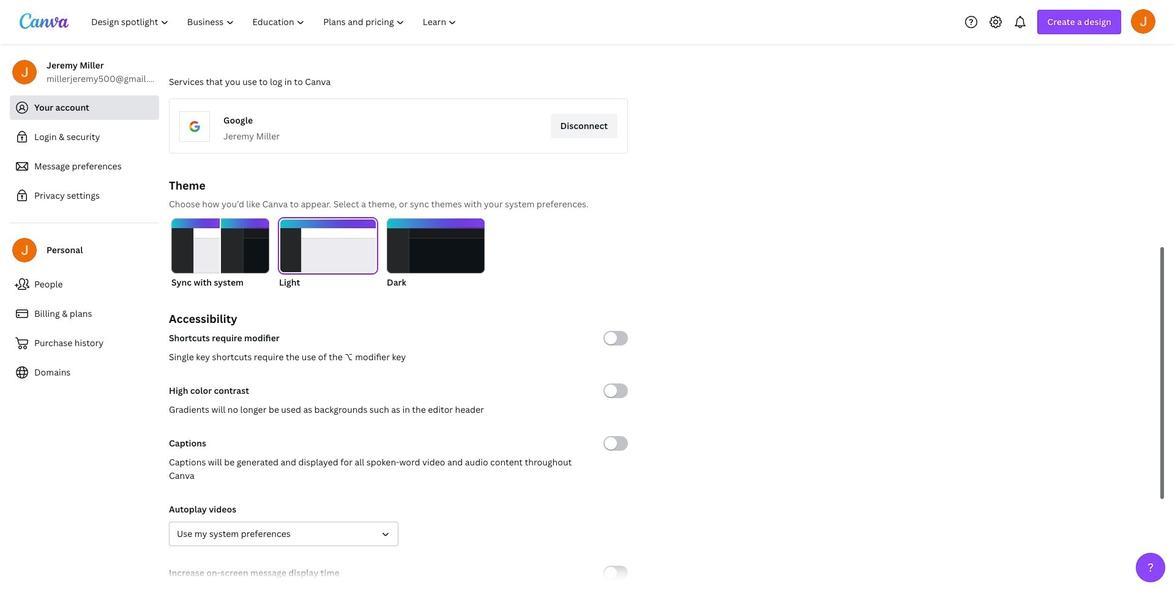 Task type: vqa. For each thing, say whether or not it's contained in the screenshot.
past
no



Task type: describe. For each thing, give the bounding box(es) containing it.
top level navigation element
[[83, 10, 467, 34]]

jeremy miller image
[[1131, 9, 1156, 33]]



Task type: locate. For each thing, give the bounding box(es) containing it.
None button
[[171, 219, 269, 290], [279, 219, 377, 290], [387, 219, 485, 290], [169, 522, 399, 547], [171, 219, 269, 290], [279, 219, 377, 290], [387, 219, 485, 290], [169, 522, 399, 547]]



